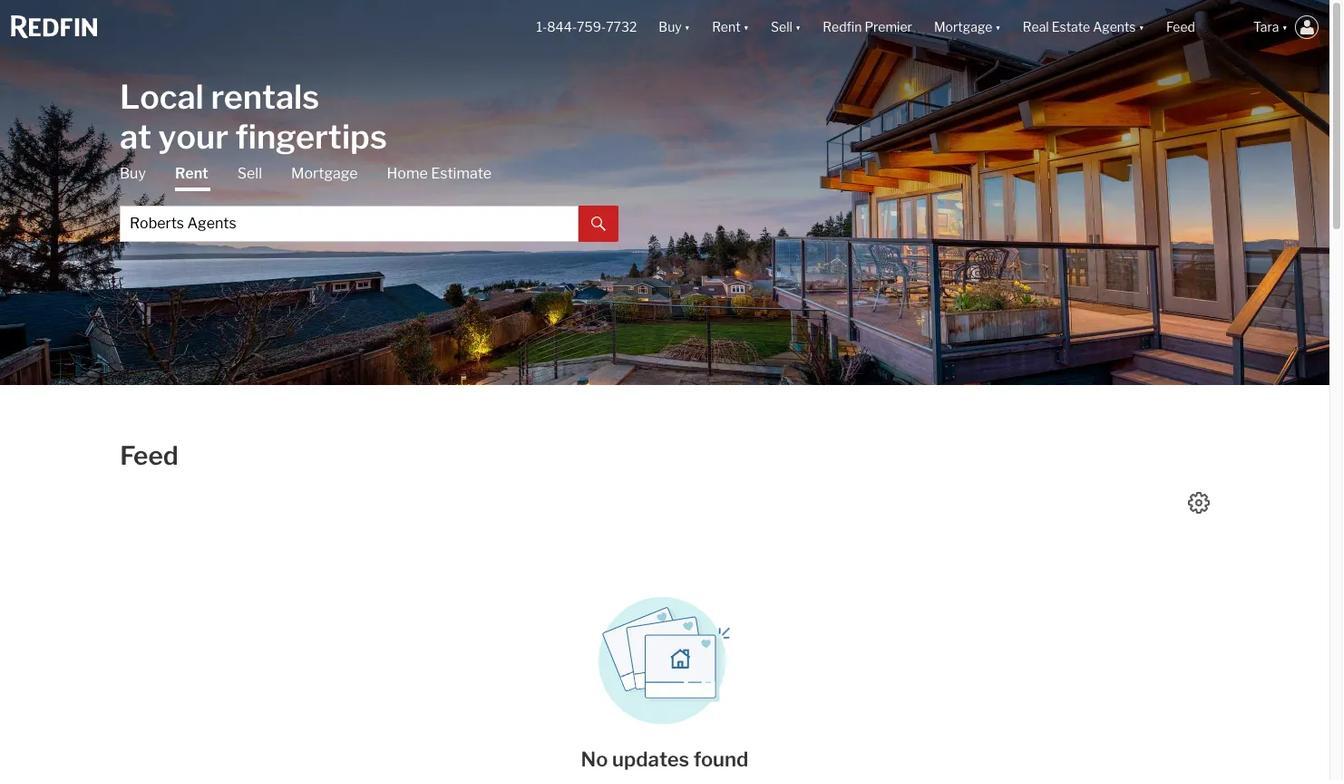 Task type: locate. For each thing, give the bounding box(es) containing it.
buy down at
[[120, 165, 146, 182]]

1 ▾ from the left
[[684, 19, 690, 35]]

1 horizontal spatial mortgage
[[934, 19, 993, 35]]

▾ left real
[[995, 19, 1001, 35]]

0 horizontal spatial mortgage
[[291, 165, 358, 182]]

rent ▾
[[712, 19, 749, 35]]

sell for sell
[[237, 165, 262, 182]]

1 horizontal spatial sell
[[771, 19, 793, 35]]

buy right 7732
[[659, 19, 682, 35]]

local
[[120, 77, 204, 117]]

at
[[120, 117, 152, 156]]

1 vertical spatial mortgage
[[291, 165, 358, 182]]

tara
[[1253, 19, 1279, 35]]

1 horizontal spatial feed
[[1166, 19, 1195, 35]]

buy for buy ▾
[[659, 19, 682, 35]]

1 vertical spatial sell
[[237, 165, 262, 182]]

sell right rent ▾
[[771, 19, 793, 35]]

rent
[[712, 19, 741, 35], [175, 165, 208, 182]]

sell down "local rentals at your fingertips"
[[237, 165, 262, 182]]

1 vertical spatial feed
[[120, 441, 178, 472]]

▾ for sell ▾
[[795, 19, 801, 35]]

▾
[[684, 19, 690, 35], [743, 19, 749, 35], [795, 19, 801, 35], [995, 19, 1001, 35], [1139, 19, 1145, 35], [1282, 19, 1288, 35]]

1-
[[536, 19, 547, 35]]

home
[[387, 165, 428, 182]]

feed inside feed button
[[1166, 19, 1195, 35]]

sell ▾
[[771, 19, 801, 35]]

mortgage inside dropdown button
[[934, 19, 993, 35]]

4 ▾ from the left
[[995, 19, 1001, 35]]

1 horizontal spatial buy
[[659, 19, 682, 35]]

found
[[694, 748, 749, 772]]

tab list
[[120, 164, 619, 242]]

buy ▾ button
[[659, 0, 690, 54]]

mortgage ▾ button
[[934, 0, 1001, 54]]

759-
[[577, 19, 606, 35]]

rent ▾ button
[[701, 0, 760, 54]]

▾ left rent ▾
[[684, 19, 690, 35]]

0 vertical spatial sell
[[771, 19, 793, 35]]

fingertips
[[235, 117, 387, 156]]

rentals
[[211, 77, 319, 117]]

▾ left sell ▾
[[743, 19, 749, 35]]

rent down your
[[175, 165, 208, 182]]

rent link
[[175, 164, 208, 191]]

City, Address, School, Building, ZIP search field
[[120, 205, 579, 242]]

6 ▾ from the left
[[1282, 19, 1288, 35]]

buy
[[659, 19, 682, 35], [120, 165, 146, 182]]

▾ right "agents"
[[1139, 19, 1145, 35]]

sell
[[771, 19, 793, 35], [237, 165, 262, 182]]

0 horizontal spatial rent
[[175, 165, 208, 182]]

1 vertical spatial rent
[[175, 165, 208, 182]]

sell link
[[237, 164, 262, 184]]

▾ for rent ▾
[[743, 19, 749, 35]]

mortgage for mortgage
[[291, 165, 358, 182]]

0 vertical spatial rent
[[712, 19, 741, 35]]

mortgage left real
[[934, 19, 993, 35]]

redfin premier button
[[812, 0, 923, 54]]

0 horizontal spatial buy
[[120, 165, 146, 182]]

real
[[1023, 19, 1049, 35]]

0 horizontal spatial sell
[[237, 165, 262, 182]]

feed
[[1166, 19, 1195, 35], [120, 441, 178, 472]]

▾ right tara
[[1282, 19, 1288, 35]]

1 vertical spatial buy
[[120, 165, 146, 182]]

real estate agents ▾ link
[[1023, 0, 1145, 54]]

0 vertical spatial mortgage
[[934, 19, 993, 35]]

▾ left redfin
[[795, 19, 801, 35]]

home estimate
[[387, 165, 492, 182]]

rent inside dropdown button
[[712, 19, 741, 35]]

mortgage
[[934, 19, 993, 35], [291, 165, 358, 182]]

1 horizontal spatial rent
[[712, 19, 741, 35]]

sell for sell ▾
[[771, 19, 793, 35]]

sell inside dropdown button
[[771, 19, 793, 35]]

mortgage down fingertips
[[291, 165, 358, 182]]

2 ▾ from the left
[[743, 19, 749, 35]]

sell ▾ button
[[760, 0, 812, 54]]

0 vertical spatial feed
[[1166, 19, 1195, 35]]

real estate agents ▾ button
[[1012, 0, 1156, 54]]

0 vertical spatial buy
[[659, 19, 682, 35]]

▾ for buy ▾
[[684, 19, 690, 35]]

3 ▾ from the left
[[795, 19, 801, 35]]

buy inside buy ▾ dropdown button
[[659, 19, 682, 35]]

rent right 'buy ▾'
[[712, 19, 741, 35]]



Task type: vqa. For each thing, say whether or not it's contained in the screenshot.
Mortgage
yes



Task type: describe. For each thing, give the bounding box(es) containing it.
agents
[[1093, 19, 1136, 35]]

844-
[[547, 19, 577, 35]]

local rentals at your fingertips
[[120, 77, 387, 156]]

tab list containing buy
[[120, 164, 619, 242]]

redfin
[[823, 19, 862, 35]]

buy ▾
[[659, 19, 690, 35]]

redfin premier
[[823, 19, 912, 35]]

mortgage ▾
[[934, 19, 1001, 35]]

real estate agents ▾
[[1023, 19, 1145, 35]]

feed button
[[1156, 0, 1243, 54]]

buy for buy
[[120, 165, 146, 182]]

no
[[581, 748, 608, 772]]

1-844-759-7732 link
[[536, 19, 637, 35]]

buy link
[[120, 164, 146, 184]]

1-844-759-7732
[[536, 19, 637, 35]]

no updates found
[[581, 748, 749, 772]]

▾ for mortgage ▾
[[995, 19, 1001, 35]]

premier
[[865, 19, 912, 35]]

▾ for tara ▾
[[1282, 19, 1288, 35]]

estate
[[1052, 19, 1090, 35]]

mortgage for mortgage ▾
[[934, 19, 993, 35]]

buy ▾ button
[[648, 0, 701, 54]]

mortgage ▾ button
[[923, 0, 1012, 54]]

your
[[158, 117, 229, 156]]

rent for rent
[[175, 165, 208, 182]]

tara ▾
[[1253, 19, 1288, 35]]

updates
[[612, 748, 689, 772]]

home estimate link
[[387, 164, 492, 184]]

7732
[[606, 19, 637, 35]]

mortgage link
[[291, 164, 358, 184]]

submit search image
[[591, 217, 606, 231]]

sell ▾ button
[[771, 0, 801, 54]]

rent ▾ button
[[712, 0, 749, 54]]

5 ▾ from the left
[[1139, 19, 1145, 35]]

estimate
[[431, 165, 492, 182]]

0 horizontal spatial feed
[[120, 441, 178, 472]]

rent for rent ▾
[[712, 19, 741, 35]]



